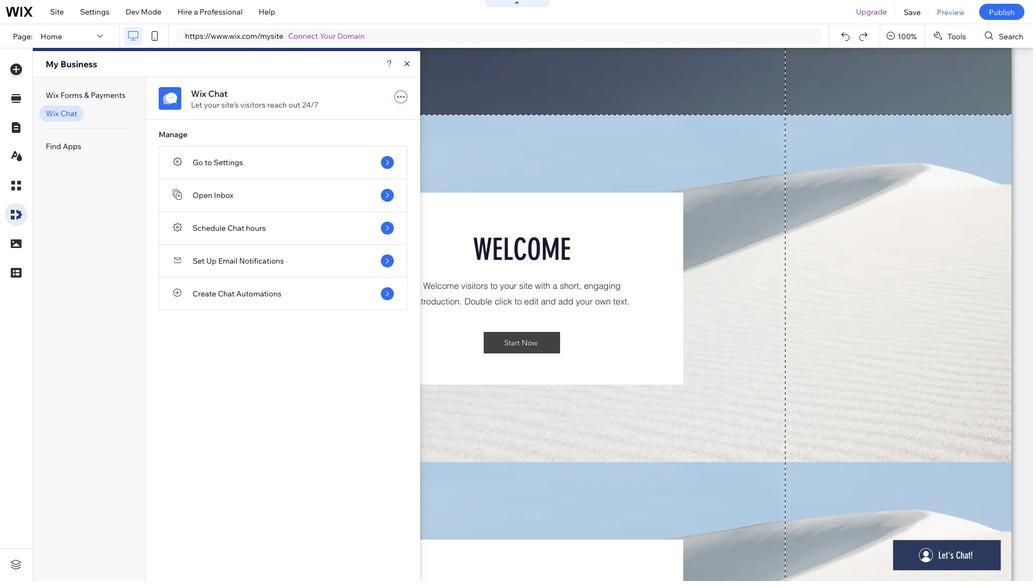 Task type: describe. For each thing, give the bounding box(es) containing it.
search
[[999, 31, 1024, 41]]

preview button
[[929, 0, 973, 24]]

inbox
[[214, 191, 234, 200]]

0 vertical spatial settings
[[80, 7, 110, 16]]

https://www.wix.com/mysite
[[185, 31, 283, 41]]

to
[[205, 158, 212, 167]]

wix chat let your site's visitors reach out 24/7
[[191, 88, 319, 110]]

open
[[193, 191, 213, 200]]

publish button
[[980, 4, 1025, 20]]

dev
[[126, 7, 139, 16]]

mode
[[141, 7, 162, 16]]

dev mode
[[126, 7, 162, 16]]

1 vertical spatial settings
[[214, 158, 243, 167]]

preview
[[938, 7, 965, 17]]

go to settings
[[193, 158, 243, 167]]

chat for wix chat let your site's visitors reach out 24/7
[[208, 88, 228, 99]]

search button
[[977, 24, 1034, 48]]

upgrade
[[857, 7, 888, 16]]

chat for create chat automations
[[218, 289, 235, 299]]

wix for wix chat let your site's visitors reach out 24/7
[[191, 88, 206, 99]]

payments
[[91, 90, 126, 100]]

schedule chat hours
[[193, 223, 266, 233]]

set up email notifications
[[193, 256, 284, 266]]

wix forms & payments
[[46, 90, 126, 100]]

&
[[84, 90, 89, 100]]

save
[[904, 7, 921, 17]]

domain
[[338, 31, 365, 41]]

automations
[[237, 289, 282, 299]]

100% button
[[881, 24, 925, 48]]

go
[[193, 158, 203, 167]]

visitors
[[240, 100, 266, 110]]

forms
[[61, 90, 83, 100]]

hours
[[246, 223, 266, 233]]

24/7
[[302, 100, 319, 110]]

home
[[41, 31, 62, 41]]

site
[[50, 7, 64, 16]]

out
[[289, 100, 301, 110]]

tools button
[[925, 24, 976, 48]]



Task type: vqa. For each thing, say whether or not it's contained in the screenshot.
top Pages
no



Task type: locate. For each thing, give the bounding box(es) containing it.
wix up find
[[46, 109, 59, 118]]

a
[[194, 7, 198, 16]]

wix inside wix chat let your site's visitors reach out 24/7
[[191, 88, 206, 99]]

apps
[[63, 142, 81, 151]]

100%
[[898, 31, 917, 41]]

set
[[193, 256, 205, 266]]

schedule
[[193, 223, 226, 233]]

manage
[[159, 130, 188, 139]]

up
[[206, 256, 217, 266]]

chat down forms
[[61, 109, 77, 118]]

tools
[[948, 31, 967, 41]]

notifications
[[239, 256, 284, 266]]

let
[[191, 100, 202, 110]]

find apps
[[46, 142, 81, 151]]

my business
[[46, 59, 97, 69]]

create chat automations
[[193, 289, 282, 299]]

settings left dev
[[80, 7, 110, 16]]

connect
[[288, 31, 318, 41]]

hire
[[178, 7, 192, 16]]

professional
[[200, 7, 243, 16]]

my
[[46, 59, 59, 69]]

0 horizontal spatial settings
[[80, 7, 110, 16]]

1 horizontal spatial settings
[[214, 158, 243, 167]]

find
[[46, 142, 61, 151]]

help
[[259, 7, 276, 16]]

chat left "hours"
[[228, 223, 244, 233]]

settings right to
[[214, 158, 243, 167]]

save button
[[896, 0, 929, 24]]

wix for wix chat
[[46, 109, 59, 118]]

wix
[[191, 88, 206, 99], [46, 90, 59, 100], [46, 109, 59, 118]]

hire a professional
[[178, 7, 243, 16]]

chat
[[208, 88, 228, 99], [61, 109, 77, 118], [228, 223, 244, 233], [218, 289, 235, 299]]

site's
[[221, 100, 239, 110]]

wix for wix forms & payments
[[46, 90, 59, 100]]

your
[[204, 100, 220, 110]]

chat inside wix chat let your site's visitors reach out 24/7
[[208, 88, 228, 99]]

email
[[218, 256, 238, 266]]

chat for schedule chat hours
[[228, 223, 244, 233]]

publish
[[990, 7, 1015, 17]]

chat for wix chat
[[61, 109, 77, 118]]

business
[[61, 59, 97, 69]]

wix up let
[[191, 88, 206, 99]]

https://www.wix.com/mysite connect your domain
[[185, 31, 365, 41]]

create
[[193, 289, 216, 299]]

chat right create
[[218, 289, 235, 299]]

settings
[[80, 7, 110, 16], [214, 158, 243, 167]]

your
[[320, 31, 336, 41]]

reach
[[267, 100, 287, 110]]

chat up your
[[208, 88, 228, 99]]

wix chat image
[[159, 87, 181, 110]]

wix left forms
[[46, 90, 59, 100]]

wix chat
[[46, 109, 77, 118]]

open inbox
[[193, 191, 234, 200]]



